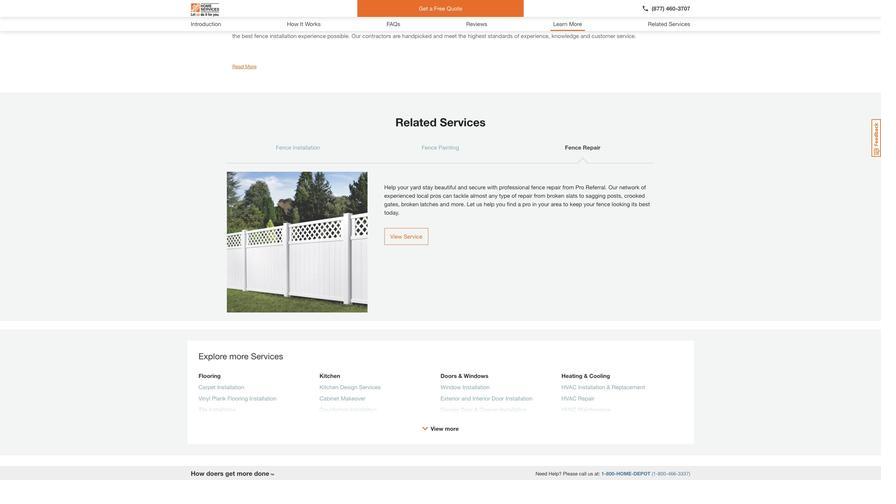 Task type: describe. For each thing, give the bounding box(es) containing it.
can inside a new fence can transform your yard, from creating a private outdoor oasis within to providing stylish security from the outside. the home depot strives to provide the best fence installation experience possible. our contractors are handpicked and meet the highest standards of experience, knowledge and customer service.
[[265, 24, 274, 31]]

need
[[536, 470, 548, 476]]

referral.
[[586, 184, 607, 190]]

new
[[238, 24, 248, 31]]

providing
[[445, 24, 469, 31]]

countertop
[[320, 406, 348, 413]]

1 vertical spatial repair
[[518, 192, 533, 199]]

home
[[564, 24, 579, 31]]

posts,
[[608, 192, 623, 199]]

outdoor
[[386, 24, 406, 31]]

to up service.
[[616, 24, 621, 31]]

and down depot on the right of page
[[581, 32, 590, 39]]

view for view more
[[431, 425, 444, 432]]

how it works
[[287, 20, 321, 27]]

within
[[423, 24, 437, 31]]

are
[[393, 32, 401, 39]]

your up experienced
[[398, 184, 409, 190]]

cabinet
[[320, 395, 339, 402]]

tile
[[199, 406, 207, 413]]

sagging
[[586, 192, 606, 199]]

need help? please call us at: 1-800-home-depot (1-800-466-3337)
[[536, 470, 691, 476]]

tackle
[[454, 192, 469, 199]]

our inside help your yard stay beautiful and secure with professional fence repair from pro referral. our network of experienced local pros can tackle almost any type of repair from broken slats to sagging posts, crooked gates, broken latches and more. let us help you find a pro in your area to keep your fence looking its best today.
[[609, 184, 618, 190]]

read
[[232, 63, 244, 69]]

can inside help your yard stay beautiful and secure with professional fence repair from pro referral. our network of experienced local pros can tackle almost any type of repair from broken slats to sagging posts, crooked gates, broken latches and more. let us help you find a pro in your area to keep your fence looking its best today.
[[443, 192, 452, 199]]

countertop installation
[[320, 406, 377, 413]]

installation inside vinyl plank flooring installation link
[[250, 395, 277, 402]]

fence painting
[[422, 144, 459, 151]]

and up tackle
[[458, 184, 468, 190]]

help?
[[549, 470, 562, 476]]

hvac installation & replacement link
[[562, 383, 646, 394]]

a
[[232, 24, 236, 31]]

pros
[[430, 192, 442, 199]]

security
[[488, 24, 508, 31]]

meet
[[445, 32, 457, 39]]

do it for you logo image
[[191, 0, 219, 19]]

plank
[[212, 395, 226, 402]]

466-
[[668, 470, 678, 476]]

installation for hvac installation & replacement
[[578, 384, 606, 390]]

free
[[434, 5, 445, 12]]

help
[[385, 184, 396, 190]]

area
[[551, 201, 562, 207]]

fence for fence repair
[[565, 144, 582, 151]]

heating & cooling
[[562, 372, 610, 379]]

fence right 'new'
[[250, 24, 264, 31]]

best inside help your yard stay beautiful and secure with professional fence repair from pro referral. our network of experienced local pros can tackle almost any type of repair from broken slats to sagging posts, crooked gates, broken latches and more. let us help you find a pro in your area to keep your fence looking its best today.
[[639, 201, 650, 207]]

2 800- from the left
[[658, 470, 668, 476]]

works
[[305, 20, 321, 27]]

a inside a new fence can transform your yard, from creating a private outdoor oasis within to providing stylish security from the outside. the home depot strives to provide the best fence installation experience possible. our contractors are handpicked and meet the highest standards of experience, knowledge and customer service.
[[363, 24, 366, 31]]

painting
[[439, 144, 459, 151]]

learn more
[[554, 20, 582, 27]]

exterior and interior door installation link
[[441, 394, 533, 405]]

exterior and interior door installation
[[441, 395, 533, 402]]

from up in
[[534, 192, 546, 199]]

our inside a new fence can transform your yard, from creating a private outdoor oasis within to providing stylish security from the outside. the home depot strives to provide the best fence installation experience possible. our contractors are handpicked and meet the highest standards of experience, knowledge and customer service.
[[352, 32, 361, 39]]

kitchen for kitchen design services
[[320, 384, 339, 390]]

repair for hvac repair
[[578, 395, 595, 402]]

1 vertical spatial us
[[588, 470, 594, 476]]

find
[[507, 201, 517, 207]]

installation for countertop installation
[[350, 406, 377, 413]]

you
[[496, 201, 506, 207]]

best inside a new fence can transform your yard, from creating a private outdoor oasis within to providing stylish security from the outside. the home depot strives to provide the best fence installation experience possible. our contractors are handpicked and meet the highest standards of experience, knowledge and customer service.
[[242, 32, 253, 39]]

garage door & opener installation
[[441, 406, 527, 413]]

the
[[553, 24, 563, 31]]

hvac maintenance link
[[562, 405, 611, 417]]

doors & windows
[[441, 372, 489, 379]]

2 vertical spatial of
[[512, 192, 517, 199]]

cabinet makeover link
[[320, 394, 366, 405]]

installation
[[270, 32, 297, 39]]

countertop installation link
[[320, 405, 377, 417]]

get a free quote
[[419, 5, 462, 12]]

hvac installation & replacement
[[562, 384, 646, 390]]

fence up in
[[532, 184, 545, 190]]

pro
[[576, 184, 585, 190]]

customer
[[592, 32, 616, 39]]

handpicked
[[402, 32, 432, 39]]

crooked
[[625, 192, 645, 199]]

garage door & opener installation link
[[441, 405, 527, 417]]

service.
[[617, 32, 637, 39]]

fence for fence painting
[[422, 144, 437, 151]]

carpet installation
[[199, 384, 244, 390]]

yard,
[[314, 24, 327, 31]]

more for explore
[[229, 351, 249, 361]]

professional
[[499, 184, 530, 190]]

stylish
[[470, 24, 486, 31]]

creating
[[341, 24, 362, 31]]

0 vertical spatial broken
[[547, 192, 565, 199]]

learn
[[554, 20, 568, 27]]

how for it
[[287, 20, 299, 27]]

garage
[[441, 406, 459, 413]]

0 vertical spatial repair
[[547, 184, 561, 190]]

1 horizontal spatial flooring
[[228, 395, 248, 402]]

door inside 'link'
[[492, 395, 504, 402]]

installation inside exterior and interior door installation 'link'
[[506, 395, 533, 402]]

get
[[419, 5, 428, 12]]

0 horizontal spatial the
[[232, 32, 240, 39]]

your inside a new fence can transform your yard, from creating a private outdoor oasis within to providing stylish security from the outside. the home depot strives to provide the best fence installation experience possible. our contractors are handpicked and meet the highest standards of experience, knowledge and customer service.
[[302, 24, 313, 31]]

to down pro
[[580, 192, 585, 199]]

hvac repair
[[562, 395, 595, 402]]

hvac maintenance
[[562, 406, 611, 413]]

standards
[[488, 32, 513, 39]]

its
[[632, 201, 638, 207]]

0 vertical spatial flooring
[[199, 372, 221, 379]]



Task type: locate. For each thing, give the bounding box(es) containing it.
your down sagging
[[584, 201, 595, 207]]

0 vertical spatial more
[[569, 20, 582, 27]]

hvac
[[562, 384, 577, 390], [562, 395, 577, 402], [562, 406, 577, 413]]

installation inside window installation link
[[463, 384, 490, 390]]

view for view service
[[391, 233, 402, 240]]

&
[[459, 372, 463, 379], [584, 372, 588, 379], [607, 384, 611, 390], [475, 406, 478, 413]]

800-
[[607, 470, 617, 476], [658, 470, 668, 476]]

1 horizontal spatial door
[[492, 395, 504, 402]]

related down the (877)
[[648, 20, 668, 27]]

best down 'new'
[[242, 32, 253, 39]]

0 horizontal spatial more
[[245, 63, 257, 69]]

0 vertical spatial related
[[648, 20, 668, 27]]

how for doers
[[191, 470, 205, 477]]

installation for fence installation
[[293, 144, 320, 151]]

explore more services
[[199, 351, 283, 361]]

done
[[254, 470, 269, 477]]

window installation link
[[441, 383, 490, 394]]

door up opener
[[492, 395, 504, 402]]

0 horizontal spatial view
[[391, 233, 402, 240]]

repair inside hvac repair link
[[578, 395, 595, 402]]

1 vertical spatial broken
[[402, 201, 419, 207]]

broken up "area"
[[547, 192, 565, 199]]

installation inside tile installation link
[[209, 406, 236, 413]]

1 horizontal spatial best
[[639, 201, 650, 207]]

any
[[489, 192, 498, 199]]

3 hvac from the top
[[562, 406, 577, 413]]

1 vertical spatial door
[[461, 406, 473, 413]]

1 vertical spatial more
[[245, 63, 257, 69]]

1 horizontal spatial a
[[430, 5, 433, 12]]

our down creating
[[352, 32, 361, 39]]

the down providing
[[459, 32, 467, 39]]

1 horizontal spatial our
[[609, 184, 618, 190]]

help your yard stay beautiful and secure with professional fence repair from pro referral. our network of experienced local pros can tackle almost any type of repair from broken slats to sagging posts, crooked gates, broken latches and more. let us help you find a pro in your area to keep your fence looking its best today.
[[385, 184, 650, 216]]

installation for window installation
[[463, 384, 490, 390]]

to right within
[[439, 24, 444, 31]]

view down garage at bottom
[[431, 425, 444, 432]]

installation inside hvac installation & replacement link
[[578, 384, 606, 390]]

reviews
[[467, 20, 488, 27]]

0 horizontal spatial flooring
[[199, 372, 221, 379]]

0 horizontal spatial can
[[265, 24, 274, 31]]

door right garage at bottom
[[461, 406, 473, 413]]

installation for tile installation
[[209, 406, 236, 413]]

window
[[441, 384, 461, 390]]

design
[[340, 384, 358, 390]]

a inside button
[[430, 5, 433, 12]]

800- right at:
[[607, 470, 617, 476]]

experienced
[[385, 192, 415, 199]]

service
[[404, 233, 423, 240]]

0 horizontal spatial related services
[[396, 115, 486, 129]]

repair
[[583, 144, 601, 151], [578, 395, 595, 402]]

more right learn
[[569, 20, 582, 27]]

your up experience
[[302, 24, 313, 31]]

2 horizontal spatial fence
[[565, 144, 582, 151]]

experience
[[298, 32, 326, 39]]

1 horizontal spatial how
[[287, 20, 299, 27]]

depot
[[581, 24, 596, 31]]

1 vertical spatial hvac
[[562, 395, 577, 402]]

and down window installation link
[[462, 395, 471, 402]]

a inside help your yard stay beautiful and secure with professional fence repair from pro referral. our network of experienced local pros can tackle almost any type of repair from broken slats to sagging posts, crooked gates, broken latches and more. let us help you find a pro in your area to keep your fence looking its best today.
[[518, 201, 521, 207]]

read more
[[232, 63, 257, 69]]

quote
[[447, 5, 462, 12]]

replacement
[[612, 384, 646, 390]]

knowledge
[[552, 32, 579, 39]]

1 hvac from the top
[[562, 384, 577, 390]]

1 horizontal spatial repair
[[547, 184, 561, 190]]

carpet installation link
[[199, 383, 244, 394]]

your right in
[[539, 201, 550, 207]]

of
[[515, 32, 520, 39], [642, 184, 646, 190], [512, 192, 517, 199]]

2 vertical spatial hvac
[[562, 406, 577, 413]]

and down within
[[433, 32, 443, 39]]

from up standards
[[509, 24, 521, 31]]

more for read more
[[245, 63, 257, 69]]

0 vertical spatial of
[[515, 32, 520, 39]]

services
[[669, 20, 691, 27], [440, 115, 486, 129], [251, 351, 283, 361], [359, 384, 381, 390]]

from up possible.
[[328, 24, 340, 31]]

carpet
[[199, 384, 216, 390]]

hvac for hvac repair
[[562, 395, 577, 402]]

with
[[487, 184, 498, 190]]

of right standards
[[515, 32, 520, 39]]

more for view
[[445, 425, 459, 432]]

a right get
[[430, 5, 433, 12]]

1 vertical spatial our
[[609, 184, 618, 190]]

1 vertical spatial repair
[[578, 395, 595, 402]]

2 kitchen from the top
[[320, 384, 339, 390]]

cooling
[[590, 372, 610, 379]]

a
[[430, 5, 433, 12], [363, 24, 366, 31], [518, 201, 521, 207]]

view service link
[[385, 228, 429, 245]]

0 vertical spatial our
[[352, 32, 361, 39]]

doers
[[206, 470, 224, 477]]

repair
[[547, 184, 561, 190], [518, 192, 533, 199]]

help
[[484, 201, 495, 207]]

window installation
[[441, 384, 490, 390]]

fence for fence installation
[[276, 144, 291, 151]]

2 vertical spatial a
[[518, 201, 521, 207]]

1 horizontal spatial related
[[648, 20, 668, 27]]

more right read
[[245, 63, 257, 69]]

& down 'interior'
[[475, 406, 478, 413]]

a new fence can transform your yard, from creating a private outdoor oasis within to providing stylish security from the outside. the home depot strives to provide the best fence installation experience possible. our contractors are handpicked and meet the highest standards of experience, knowledge and customer service.
[[232, 24, 641, 39]]

0 horizontal spatial repair
[[518, 192, 533, 199]]

repair for fence repair
[[583, 144, 601, 151]]

& down cooling
[[607, 384, 611, 390]]

from up slats
[[563, 184, 574, 190]]

0 horizontal spatial us
[[477, 201, 483, 207]]

our up posts,
[[609, 184, 618, 190]]

installation inside "countertop installation" 'link'
[[350, 406, 377, 413]]

fence down sagging
[[597, 201, 611, 207]]

and
[[433, 32, 443, 39], [581, 32, 590, 39], [458, 184, 468, 190], [440, 201, 450, 207], [462, 395, 471, 402]]

us left at:
[[588, 470, 594, 476]]

2 hvac from the top
[[562, 395, 577, 402]]

hvac for hvac maintenance
[[562, 406, 577, 413]]

1 vertical spatial how
[[191, 470, 205, 477]]

how left doers
[[191, 470, 205, 477]]

1 vertical spatial view
[[431, 425, 444, 432]]

3 fence from the left
[[565, 144, 582, 151]]

feedback link image
[[872, 119, 882, 157]]

kitchen design services link
[[320, 383, 381, 394]]

how doers get more done ™
[[191, 470, 274, 477]]

1 horizontal spatial the
[[459, 32, 467, 39]]

depot
[[634, 470, 651, 476]]

hvac for hvac installation & replacement
[[562, 384, 577, 390]]

the
[[522, 24, 530, 31], [232, 32, 240, 39], [459, 32, 467, 39]]

1 vertical spatial more
[[445, 425, 459, 432]]

flooring up carpet
[[199, 372, 221, 379]]

our
[[352, 32, 361, 39], [609, 184, 618, 190]]

broken down experienced
[[402, 201, 419, 207]]

tile installation
[[199, 406, 236, 413]]

1 kitchen from the top
[[320, 372, 340, 379]]

related
[[648, 20, 668, 27], [396, 115, 437, 129]]

can down beautiful
[[443, 192, 452, 199]]

0 vertical spatial repair
[[583, 144, 601, 151]]

related services down (877) 460-3707 link
[[648, 20, 691, 27]]

interior
[[473, 395, 490, 402]]

1 800- from the left
[[607, 470, 617, 476]]

the down a
[[232, 32, 240, 39]]

0 vertical spatial view
[[391, 233, 402, 240]]

1 vertical spatial can
[[443, 192, 452, 199]]

more.
[[451, 201, 466, 207]]

introduction
[[191, 20, 221, 27]]

0 vertical spatial more
[[229, 351, 249, 361]]

installation
[[293, 144, 320, 151], [217, 384, 244, 390], [463, 384, 490, 390], [578, 384, 606, 390], [250, 395, 277, 402], [506, 395, 533, 402], [209, 406, 236, 413], [350, 406, 377, 413], [500, 406, 527, 413]]

0 vertical spatial related services
[[648, 20, 691, 27]]

hvac repair link
[[562, 394, 595, 405]]

hvac up hvac maintenance
[[562, 395, 577, 402]]

0 horizontal spatial broken
[[402, 201, 419, 207]]

1 vertical spatial related
[[396, 115, 437, 129]]

0 horizontal spatial a
[[363, 24, 366, 31]]

(877) 460-3707 link
[[642, 4, 691, 13]]

a left pro
[[518, 201, 521, 207]]

1 horizontal spatial 800-
[[658, 470, 668, 476]]

0 vertical spatial us
[[477, 201, 483, 207]]

1 horizontal spatial fence
[[422, 144, 437, 151]]

1 vertical spatial best
[[639, 201, 650, 207]]

0 horizontal spatial our
[[352, 32, 361, 39]]

related up fence painting
[[396, 115, 437, 129]]

of down professional
[[512, 192, 517, 199]]

today.
[[385, 209, 400, 216]]

0 horizontal spatial fence
[[276, 144, 291, 151]]

related services up fence painting
[[396, 115, 486, 129]]

800- right depot at the bottom right of page
[[658, 470, 668, 476]]

strives
[[598, 24, 614, 31]]

us down almost
[[477, 201, 483, 207]]

a left private
[[363, 24, 366, 31]]

hvac down the heating
[[562, 384, 577, 390]]

installation inside carpet installation link
[[217, 384, 244, 390]]

3707
[[678, 5, 691, 12]]

to right "area"
[[564, 201, 569, 207]]

get a free quote button
[[358, 0, 524, 17]]

of up crooked
[[642, 184, 646, 190]]

faqs
[[387, 20, 401, 27]]

best right its
[[639, 201, 650, 207]]

yard
[[410, 184, 421, 190]]

local
[[417, 192, 429, 199]]

more for learn more
[[569, 20, 582, 27]]

0 vertical spatial can
[[265, 24, 274, 31]]

2 horizontal spatial a
[[518, 201, 521, 207]]

1 fence from the left
[[276, 144, 291, 151]]

looking
[[612, 201, 630, 207]]

home-
[[617, 470, 634, 476]]

0 horizontal spatial related
[[396, 115, 437, 129]]

kitchen for kitchen
[[320, 372, 340, 379]]

0 vertical spatial door
[[492, 395, 504, 402]]

1 vertical spatial of
[[642, 184, 646, 190]]

0 vertical spatial a
[[430, 5, 433, 12]]

and down pros
[[440, 201, 450, 207]]

0 horizontal spatial best
[[242, 32, 253, 39]]

oasis
[[408, 24, 421, 31]]

fence left installation on the top
[[254, 32, 268, 39]]

0 vertical spatial how
[[287, 20, 299, 27]]

more right explore on the left
[[229, 351, 249, 361]]

the up experience,
[[522, 24, 530, 31]]

2 vertical spatial more
[[237, 470, 253, 477]]

repair up pro
[[518, 192, 533, 199]]

hvac down hvac repair link
[[562, 406, 577, 413]]

1 vertical spatial kitchen
[[320, 384, 339, 390]]

kitchen design services
[[320, 384, 381, 390]]

of inside a new fence can transform your yard, from creating a private outdoor oasis within to providing stylish security from the outside. the home depot strives to provide the best fence installation experience possible. our contractors are handpicked and meet the highest standards of experience, knowledge and customer service.
[[515, 32, 520, 39]]

& left cooling
[[584, 372, 588, 379]]

repair up "area"
[[547, 184, 561, 190]]

pro
[[523, 201, 531, 207]]

fence repair
[[565, 144, 601, 151]]

2 horizontal spatial the
[[522, 24, 530, 31]]

installation for carpet installation
[[217, 384, 244, 390]]

1 horizontal spatial related services
[[648, 20, 691, 27]]

maintenance
[[578, 406, 611, 413]]

1 horizontal spatial us
[[588, 470, 594, 476]]

(877)
[[652, 5, 665, 12]]

private
[[368, 24, 385, 31]]

latches
[[421, 201, 439, 207]]

0 horizontal spatial how
[[191, 470, 205, 477]]

0 vertical spatial kitchen
[[320, 372, 340, 379]]

vinyl
[[199, 395, 210, 402]]

more down garage at bottom
[[445, 425, 459, 432]]

1 vertical spatial a
[[363, 24, 366, 31]]

explore
[[199, 351, 227, 361]]

& right doors
[[459, 372, 463, 379]]

us inside help your yard stay beautiful and secure with professional fence repair from pro referral. our network of experienced local pros can tackle almost any type of repair from broken slats to sagging posts, crooked gates, broken latches and more. let us help you find a pro in your area to keep your fence looking its best today.
[[477, 201, 483, 207]]

provide
[[622, 24, 641, 31]]

1 vertical spatial related services
[[396, 115, 486, 129]]

at:
[[595, 470, 600, 476]]

(1-
[[652, 470, 658, 476]]

type
[[499, 192, 510, 199]]

0 vertical spatial hvac
[[562, 384, 577, 390]]

1 horizontal spatial view
[[431, 425, 444, 432]]

outside.
[[532, 24, 552, 31]]

1 vertical spatial flooring
[[228, 395, 248, 402]]

opener
[[480, 406, 499, 413]]

and inside 'link'
[[462, 395, 471, 402]]

call
[[579, 470, 587, 476]]

let
[[467, 201, 475, 207]]

tile installation link
[[199, 405, 236, 417]]

1 horizontal spatial can
[[443, 192, 452, 199]]

flooring right plank
[[228, 395, 248, 402]]

1 horizontal spatial broken
[[547, 192, 565, 199]]

0 horizontal spatial 800-
[[607, 470, 617, 476]]

™
[[270, 473, 274, 477]]

(877) 460-3707
[[652, 5, 691, 12]]

view left service in the left of the page
[[391, 233, 402, 240]]

1 horizontal spatial more
[[569, 20, 582, 27]]

more right get
[[237, 470, 253, 477]]

how left it
[[287, 20, 299, 27]]

please
[[563, 470, 578, 476]]

makeover
[[341, 395, 366, 402]]

highest
[[468, 32, 487, 39]]

0 vertical spatial best
[[242, 32, 253, 39]]

can up installation on the top
[[265, 24, 274, 31]]

secure
[[469, 184, 486, 190]]

cabinet makeover
[[320, 395, 366, 402]]

0 horizontal spatial door
[[461, 406, 473, 413]]

installation inside garage door & opener installation link
[[500, 406, 527, 413]]

2 fence from the left
[[422, 144, 437, 151]]

fence installation
[[276, 144, 320, 151]]



Task type: vqa. For each thing, say whether or not it's contained in the screenshot.
the "Smart" inside Ring Spotlight Cam Plus, Battery - Smart Security Video Camera with LED Lights, 2-Way Talk, Color Night Vision, White
no



